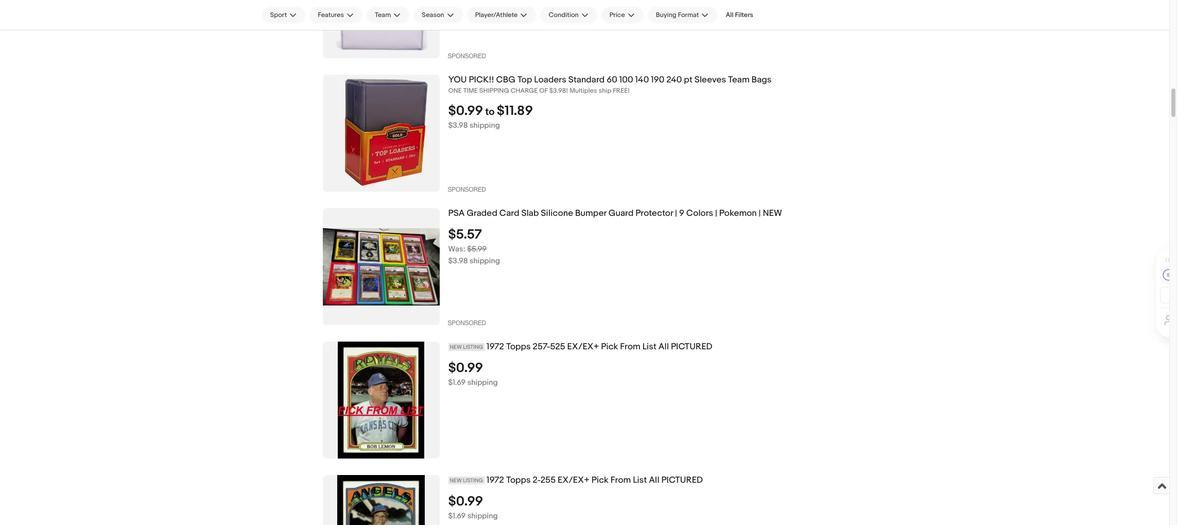 Task type: describe. For each thing, give the bounding box(es) containing it.
pokemon
[[720, 208, 757, 219]]

sport
[[270, 11, 287, 19]]

new for 1972 topps 2-255 ex/ex+ pick from list all pictured
[[450, 477, 462, 484]]

listing for 1972 topps 2-255 ex/ex+ pick from list all pictured
[[463, 477, 483, 484]]

pick for 525
[[602, 342, 619, 352]]

price button
[[602, 7, 644, 23]]

pick for 255
[[592, 475, 609, 486]]

$3.98 for $5.57
[[449, 256, 468, 266]]

$0.99 for 1972 topps 2-255 ex/ex+ pick from list all pictured
[[449, 494, 483, 510]]

$5.57
[[449, 227, 482, 243]]

1972 topps 257-525 ex/ex+ pick from list all pictured image
[[338, 342, 425, 459]]

$3.98 for $0.99
[[449, 121, 468, 131]]

1 | from the left
[[676, 208, 678, 219]]

240
[[667, 75, 682, 85]]

all inside button
[[726, 11, 734, 19]]

new listing 1972 topps 257-525 ex/ex+ pick from list all pictured
[[450, 342, 713, 352]]

sport button
[[262, 7, 306, 23]]

2-
[[533, 475, 541, 486]]

charge
[[511, 87, 538, 95]]

$0.99 inside $0.99 to $11.89 $3.98 shipping
[[449, 103, 483, 119]]

was:
[[449, 244, 466, 254]]

guard
[[609, 208, 634, 219]]

from for 255
[[611, 475, 631, 486]]

topps for 257-
[[507, 342, 531, 352]]

multiples
[[570, 87, 598, 95]]

new
[[763, 208, 783, 219]]

condition
[[549, 11, 579, 19]]

condition button
[[541, 7, 598, 23]]

ONE TIME SHIPPING CHARGE OF $3.98! Multiples ship FREE! text field
[[449, 87, 961, 95]]

features
[[318, 11, 344, 19]]

standard
[[569, 75, 605, 85]]

cbg
[[497, 75, 516, 85]]

buying format button
[[648, 7, 718, 23]]

shipping inside $5.57 was: $5.99 $3.98 shipping
[[470, 256, 500, 266]]

card
[[500, 208, 520, 219]]

listing for 1972 topps 257-525 ex/ex+ pick from list all pictured
[[463, 344, 483, 351]]

pictured for 1972 topps 257-525 ex/ex+ pick from list all pictured
[[671, 342, 713, 352]]

sponsored for psa graded card slab silicone bumper guard protector | 9 colors | pokemon | new
[[448, 320, 486, 327]]

shipping
[[480, 87, 509, 95]]

format
[[678, 11, 699, 19]]

$5.99
[[467, 244, 487, 254]]

all filters button
[[722, 7, 758, 23]]

pick!!
[[469, 75, 495, 85]]

protector
[[636, 208, 674, 219]]

topps for 2-
[[507, 475, 531, 486]]

140
[[636, 75, 649, 85]]

3 | from the left
[[759, 208, 761, 219]]

buying format
[[656, 11, 699, 19]]

$0.99 to $11.89 $3.98 shipping
[[449, 103, 533, 131]]

ex/ex+ for 525
[[568, 342, 600, 352]]

season button
[[414, 7, 463, 23]]

platinum protectors 8x10 toploaders premium photo plastic rigid holders sleeves image
[[323, 0, 440, 58]]

60
[[607, 75, 618, 85]]

price
[[610, 11, 625, 19]]

bumper
[[576, 208, 607, 219]]



Task type: vqa. For each thing, say whether or not it's contained in the screenshot.
'Sport'
yes



Task type: locate. For each thing, give the bounding box(es) containing it.
1 $1.69 from the top
[[449, 378, 466, 388]]

new
[[450, 344, 462, 351], [450, 477, 462, 484]]

2 new from the top
[[450, 477, 462, 484]]

255
[[541, 475, 556, 486]]

1 vertical spatial 1972
[[487, 475, 505, 486]]

0 vertical spatial team
[[375, 11, 391, 19]]

listing
[[463, 344, 483, 351], [463, 477, 483, 484]]

new inside new listing 1972 topps 257-525 ex/ex+ pick from list all pictured
[[450, 344, 462, 351]]

1 vertical spatial sponsored
[[448, 186, 486, 193]]

0 vertical spatial $0.99
[[449, 103, 483, 119]]

$1.69 for 1972 topps 257-525 ex/ex+ pick from list all pictured
[[449, 378, 466, 388]]

shipping
[[470, 121, 500, 131], [470, 256, 500, 266], [468, 378, 498, 388], [468, 511, 498, 521]]

sponsored for you pick!! cbg top loaders standard 60 100 140 190 240 pt sleeves team bags
[[448, 186, 486, 193]]

bags
[[752, 75, 772, 85]]

$0.99 $1.69 shipping for 1972 topps 2-255 ex/ex+ pick from list all pictured
[[449, 494, 498, 521]]

ex/ex+ right "525"
[[568, 342, 600, 352]]

team right features dropdown button
[[375, 11, 391, 19]]

pictured for 1972 topps 2-255 ex/ex+ pick from list all pictured
[[662, 475, 703, 486]]

$0.99
[[449, 103, 483, 119], [449, 360, 483, 376], [449, 494, 483, 510]]

team inside the you pick!! cbg top loaders standard 60 100 140 190 240 pt sleeves team bags one time shipping charge of $3.98! multiples ship free!
[[729, 75, 750, 85]]

1 topps from the top
[[507, 342, 531, 352]]

0 vertical spatial from
[[621, 342, 641, 352]]

2 1972 from the top
[[487, 475, 505, 486]]

0 vertical spatial topps
[[507, 342, 531, 352]]

2 $0.99 $1.69 shipping from the top
[[449, 494, 498, 521]]

shipping inside $0.99 to $11.89 $3.98 shipping
[[470, 121, 500, 131]]

0 vertical spatial 1972
[[487, 342, 505, 352]]

team left the "bags"
[[729, 75, 750, 85]]

$0.99 $1.69 shipping
[[449, 360, 498, 388], [449, 494, 498, 521]]

2 horizontal spatial |
[[759, 208, 761, 219]]

0 vertical spatial ex/ex+
[[568, 342, 600, 352]]

$3.98!
[[550, 87, 568, 95]]

1 vertical spatial topps
[[507, 475, 531, 486]]

0 vertical spatial list
[[643, 342, 657, 352]]

buying
[[656, 11, 677, 19]]

player/athlete
[[475, 11, 518, 19]]

2 $1.69 from the top
[[449, 511, 466, 521]]

$0.99 for 1972 topps 257-525 ex/ex+ pick from list all pictured
[[449, 360, 483, 376]]

sponsored
[[448, 53, 486, 60], [448, 186, 486, 193], [448, 320, 486, 327]]

team button
[[367, 7, 410, 23]]

0 vertical spatial pick
[[602, 342, 619, 352]]

you pick!! cbg top loaders standard 60 100 140 190 240 pt sleeves team bags image
[[323, 75, 440, 192]]

1 vertical spatial $3.98
[[449, 256, 468, 266]]

9
[[680, 208, 685, 219]]

new listing 1972 topps 2-255 ex/ex+ pick from list all pictured
[[450, 475, 703, 486]]

1 vertical spatial pictured
[[662, 475, 703, 486]]

1 vertical spatial from
[[611, 475, 631, 486]]

| left new
[[759, 208, 761, 219]]

1 vertical spatial $0.99
[[449, 360, 483, 376]]

you
[[449, 75, 467, 85]]

0 horizontal spatial team
[[375, 11, 391, 19]]

1972 topps 2-255 ex/ex+ pick from list all pictured image
[[338, 475, 425, 525]]

new inside new listing 1972 topps 2-255 ex/ex+ pick from list all pictured
[[450, 477, 462, 484]]

season
[[422, 11, 444, 19]]

$3.98 down one
[[449, 121, 468, 131]]

1972
[[487, 342, 505, 352], [487, 475, 505, 486]]

pick
[[602, 342, 619, 352], [592, 475, 609, 486]]

0 vertical spatial $0.99 $1.69 shipping
[[449, 360, 498, 388]]

topps left 2-
[[507, 475, 531, 486]]

listing inside new listing 1972 topps 257-525 ex/ex+ pick from list all pictured
[[463, 344, 483, 351]]

1 vertical spatial $0.99 $1.69 shipping
[[449, 494, 498, 521]]

psa graded card slab silicone bumper guard protector | 9 colors | pokemon | new
[[449, 208, 783, 219]]

1 vertical spatial $1.69
[[449, 511, 466, 521]]

team inside 'dropdown button'
[[375, 11, 391, 19]]

all filters
[[726, 11, 754, 19]]

free!
[[613, 87, 630, 95]]

0 vertical spatial sponsored
[[448, 53, 486, 60]]

of
[[540, 87, 548, 95]]

to
[[486, 106, 495, 118]]

player/athlete button
[[467, 7, 537, 23]]

1 horizontal spatial |
[[716, 208, 718, 219]]

listing inside new listing 1972 topps 2-255 ex/ex+ pick from list all pictured
[[463, 477, 483, 484]]

silicone
[[541, 208, 574, 219]]

2 $3.98 from the top
[[449, 256, 468, 266]]

team
[[375, 11, 391, 19], [729, 75, 750, 85]]

1 vertical spatial team
[[729, 75, 750, 85]]

from
[[621, 342, 641, 352], [611, 475, 631, 486]]

topps
[[507, 342, 531, 352], [507, 475, 531, 486]]

|
[[676, 208, 678, 219], [716, 208, 718, 219], [759, 208, 761, 219]]

0 horizontal spatial |
[[676, 208, 678, 219]]

2 $0.99 from the top
[[449, 360, 483, 376]]

psa
[[449, 208, 465, 219]]

2 topps from the top
[[507, 475, 531, 486]]

new for 1972 topps 257-525 ex/ex+ pick from list all pictured
[[450, 344, 462, 351]]

1 vertical spatial ex/ex+
[[558, 475, 590, 486]]

1972 left 257-
[[487, 342, 505, 352]]

1 listing from the top
[[463, 344, 483, 351]]

1 vertical spatial all
[[659, 342, 669, 352]]

1972 for 1972 topps 2-255 ex/ex+ pick from list all pictured
[[487, 475, 505, 486]]

1 1972 from the top
[[487, 342, 505, 352]]

ex/ex+ for 255
[[558, 475, 590, 486]]

ex/ex+ right 255
[[558, 475, 590, 486]]

list
[[643, 342, 657, 352], [633, 475, 647, 486]]

1 vertical spatial list
[[633, 475, 647, 486]]

all
[[726, 11, 734, 19], [659, 342, 669, 352], [649, 475, 660, 486]]

1 $0.99 from the top
[[449, 103, 483, 119]]

$3.98 inside $5.57 was: $5.99 $3.98 shipping
[[449, 256, 468, 266]]

colors
[[687, 208, 714, 219]]

features button
[[310, 7, 363, 23]]

190
[[651, 75, 665, 85]]

2 sponsored from the top
[[448, 186, 486, 193]]

$3.98 down was:
[[449, 256, 468, 266]]

$1.69
[[449, 378, 466, 388], [449, 511, 466, 521]]

list for 1972 topps 257-525 ex/ex+ pick from list all pictured
[[643, 342, 657, 352]]

3 $0.99 from the top
[[449, 494, 483, 510]]

0 vertical spatial listing
[[463, 344, 483, 351]]

one
[[449, 87, 462, 95]]

you pick!! cbg top loaders standard 60 100 140 190 240 pt sleeves team bags one time shipping charge of $3.98! multiples ship free!
[[449, 75, 772, 95]]

$3.98
[[449, 121, 468, 131], [449, 256, 468, 266]]

0 vertical spatial $1.69
[[449, 378, 466, 388]]

$5.57 was: $5.99 $3.98 shipping
[[449, 227, 500, 266]]

2 listing from the top
[[463, 477, 483, 484]]

0 vertical spatial $3.98
[[449, 121, 468, 131]]

$3.98 inside $0.99 to $11.89 $3.98 shipping
[[449, 121, 468, 131]]

525
[[551, 342, 566, 352]]

filters
[[736, 11, 754, 19]]

2 vertical spatial all
[[649, 475, 660, 486]]

all for 1972 topps 2-255 ex/ex+ pick from list all pictured
[[649, 475, 660, 486]]

100
[[620, 75, 634, 85]]

list for 1972 topps 2-255 ex/ex+ pick from list all pictured
[[633, 475, 647, 486]]

1 sponsored from the top
[[448, 53, 486, 60]]

psa graded card slab silicone bumper guard protector | 9 colors | pokemon | new link
[[449, 208, 961, 219]]

2 vertical spatial sponsored
[[448, 320, 486, 327]]

psa graded card slab silicone bumper guard protector | 9 colors | pokemon | new image
[[323, 228, 440, 306]]

sleeves
[[695, 75, 727, 85]]

3 sponsored from the top
[[448, 320, 486, 327]]

1 vertical spatial listing
[[463, 477, 483, 484]]

top
[[518, 75, 533, 85]]

0 vertical spatial new
[[450, 344, 462, 351]]

0 vertical spatial pictured
[[671, 342, 713, 352]]

you pick!! cbg top loaders standard 60 100 140 190 240 pt sleeves team bags link
[[449, 75, 961, 86]]

2 | from the left
[[716, 208, 718, 219]]

0 vertical spatial all
[[726, 11, 734, 19]]

slab
[[522, 208, 539, 219]]

1 vertical spatial new
[[450, 477, 462, 484]]

$1.69 for 1972 topps 2-255 ex/ex+ pick from list all pictured
[[449, 511, 466, 521]]

from for 525
[[621, 342, 641, 352]]

loaders
[[534, 75, 567, 85]]

257-
[[533, 342, 551, 352]]

pictured
[[671, 342, 713, 352], [662, 475, 703, 486]]

1972 for 1972 topps 257-525 ex/ex+ pick from list all pictured
[[487, 342, 505, 352]]

1972 left 2-
[[487, 475, 505, 486]]

1 horizontal spatial team
[[729, 75, 750, 85]]

graded
[[467, 208, 498, 219]]

ship
[[599, 87, 612, 95]]

all for 1972 topps 257-525 ex/ex+ pick from list all pictured
[[659, 342, 669, 352]]

1 $0.99 $1.69 shipping from the top
[[449, 360, 498, 388]]

2 vertical spatial $0.99
[[449, 494, 483, 510]]

$11.89
[[497, 103, 533, 119]]

ex/ex+
[[568, 342, 600, 352], [558, 475, 590, 486]]

topps left 257-
[[507, 342, 531, 352]]

| left 9 at the top right of the page
[[676, 208, 678, 219]]

1 vertical spatial pick
[[592, 475, 609, 486]]

1 new from the top
[[450, 344, 462, 351]]

time
[[464, 87, 478, 95]]

| right colors on the top of page
[[716, 208, 718, 219]]

$0.99 $1.69 shipping for 1972 topps 257-525 ex/ex+ pick from list all pictured
[[449, 360, 498, 388]]

1 $3.98 from the top
[[449, 121, 468, 131]]

pt
[[684, 75, 693, 85]]



